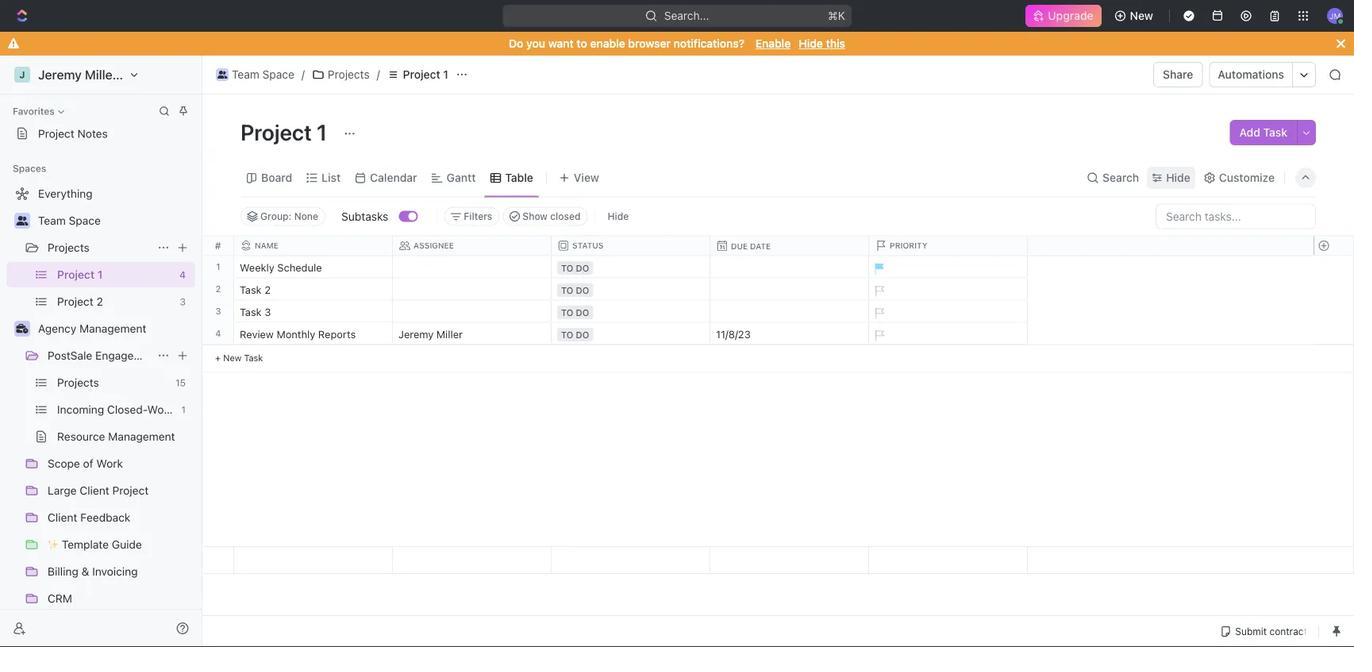 Task type: vqa. For each thing, say whether or not it's contained in the screenshot.
Space, , element
no



Task type: locate. For each thing, give the bounding box(es) containing it.
grid
[[202, 236, 1355, 574]]

row group containing weekly schedule
[[234, 256, 1028, 373]]

0 horizontal spatial team
[[38, 214, 66, 227]]

jeremy right "j"
[[38, 67, 82, 82]]

1 horizontal spatial user group image
[[217, 71, 227, 79]]

0 vertical spatial jeremy
[[38, 67, 82, 82]]

spaces
[[13, 163, 46, 174]]

2 horizontal spatial 3
[[265, 306, 271, 318]]

press space to select this row. row containing review monthly reports
[[234, 323, 1028, 347]]

11/8/23 cell
[[711, 323, 869, 344]]

tree
[[6, 181, 202, 647]]

tree containing everything
[[6, 181, 202, 647]]

2 vertical spatial project 1
[[57, 268, 103, 281]]

management down project 2 link
[[79, 322, 146, 335]]

team space inside tree
[[38, 214, 101, 227]]

3 set priority element from the top
[[867, 324, 891, 347]]

0 horizontal spatial team space
[[38, 214, 101, 227]]

1 vertical spatial projects
[[48, 241, 90, 254]]

jeremy for jeremy miller's workspace
[[38, 67, 82, 82]]

4 left 1 2 3 4 at the left
[[180, 269, 186, 280]]

deals
[[173, 403, 202, 416]]

3 left 1 2 3 4 at the left
[[180, 296, 186, 307]]

2 for project
[[96, 295, 103, 308]]

assignee
[[414, 241, 454, 250]]

1 horizontal spatial 4
[[215, 328, 221, 339]]

set priority image up set priority icon
[[867, 279, 891, 303]]

1 vertical spatial jeremy
[[399, 328, 434, 340]]

1 vertical spatial new
[[223, 353, 242, 363]]

tara shultz's workspace, , element
[[14, 67, 30, 83]]

due date
[[731, 241, 771, 251]]

client up client feedback
[[80, 484, 109, 497]]

0 vertical spatial projects link
[[308, 65, 374, 84]]

1 horizontal spatial project 1 link
[[383, 65, 453, 84]]

hide inside dropdown button
[[1167, 171, 1191, 184]]

task 3
[[240, 306, 271, 318]]

set priority image
[[867, 279, 891, 303], [867, 301, 891, 325]]

review monthly reports
[[240, 328, 356, 340]]

0 vertical spatial 4
[[180, 269, 186, 280]]

to do cell
[[552, 256, 711, 277], [552, 278, 711, 300], [552, 301, 711, 322], [552, 323, 711, 344]]

set priority image down 'priority'
[[867, 301, 891, 325]]

user group image down spaces
[[16, 216, 28, 225]]

1 vertical spatial team space link
[[38, 208, 192, 233]]

jeremy inside cell
[[399, 328, 434, 340]]

press space to select this row. row containing task 3
[[234, 301, 1028, 325]]

2 set priority element from the top
[[867, 301, 891, 325]]

4 do from the top
[[576, 330, 589, 340]]

3
[[180, 296, 186, 307], [265, 306, 271, 318], [216, 306, 221, 316]]

4
[[180, 269, 186, 280], [215, 328, 221, 339]]

everything
[[38, 187, 93, 200]]

press space to select this row. row
[[202, 256, 234, 278], [234, 256, 1028, 281], [1314, 256, 1354, 278], [202, 278, 234, 301], [234, 278, 1028, 303], [1314, 278, 1354, 301], [202, 301, 234, 323], [234, 301, 1028, 325], [1314, 301, 1354, 323], [202, 323, 234, 345], [234, 323, 1028, 347], [1314, 323, 1354, 345], [234, 547, 1028, 574], [1314, 547, 1354, 574]]

0 vertical spatial user group image
[[217, 71, 227, 79]]

0 vertical spatial new
[[1130, 9, 1154, 22]]

projects link
[[308, 65, 374, 84], [48, 235, 151, 260], [57, 370, 169, 395]]

new
[[1130, 9, 1154, 22], [223, 353, 242, 363]]

1 horizontal spatial 3
[[216, 306, 221, 316]]

press space to select this row. row containing weekly schedule
[[234, 256, 1028, 281]]

1 set priority image from the top
[[867, 279, 891, 303]]

4 to do from the top
[[561, 330, 589, 340]]

do for task 3
[[576, 307, 589, 318]]

gantt
[[447, 171, 476, 184]]

template
[[62, 538, 109, 551]]

task down ‎task
[[240, 306, 262, 318]]

1 horizontal spatial team
[[232, 68, 259, 81]]

3 inside press space to select this row. row
[[265, 306, 271, 318]]

grid containing weekly schedule
[[202, 236, 1355, 574]]

1 vertical spatial space
[[69, 214, 101, 227]]

new inside button
[[1130, 9, 1154, 22]]

2 vertical spatial hide
[[608, 211, 629, 222]]

2 vertical spatial projects link
[[57, 370, 169, 395]]

2 inside tree
[[96, 295, 103, 308]]

2 inside press space to select this row. row
[[265, 283, 271, 295]]

billing
[[48, 565, 78, 578]]

1 row group from the left
[[202, 256, 234, 373]]

customize button
[[1199, 167, 1280, 189]]

team
[[232, 68, 259, 81], [38, 214, 66, 227]]

client down the large
[[48, 511, 77, 524]]

2 vertical spatial task
[[244, 353, 263, 363]]

0 horizontal spatial hide
[[608, 211, 629, 222]]

3 left task 3
[[216, 306, 221, 316]]

3 inside tree
[[180, 296, 186, 307]]

to do cell for weekly schedule
[[552, 256, 711, 277]]

2 up the agency management
[[96, 295, 103, 308]]

notes
[[77, 127, 108, 140]]

resource management link
[[57, 424, 192, 449]]

management for resource management
[[108, 430, 175, 443]]

jeremy
[[38, 67, 82, 82], [399, 328, 434, 340]]

row inside grid
[[234, 236, 1031, 256]]

show
[[523, 211, 548, 222]]

1 / from the left
[[302, 68, 305, 81]]

project 2
[[57, 295, 103, 308]]

board link
[[258, 167, 292, 189]]

1 vertical spatial team space
[[38, 214, 101, 227]]

do for ‎task 2
[[576, 285, 589, 295]]

3 to do cell from the top
[[552, 301, 711, 322]]

jm button
[[1323, 3, 1348, 29]]

team space link
[[212, 65, 298, 84], [38, 208, 192, 233]]

new right upgrade
[[1130, 9, 1154, 22]]

0 horizontal spatial 2
[[96, 295, 103, 308]]

set priority image for 3
[[867, 301, 891, 325]]

to do for task 3
[[561, 307, 589, 318]]

3 to do from the top
[[561, 307, 589, 318]]

new down review
[[223, 353, 242, 363]]

2 horizontal spatial hide
[[1167, 171, 1191, 184]]

0 vertical spatial task
[[1264, 126, 1288, 139]]

1 set priority element from the top
[[867, 279, 891, 303]]

0 vertical spatial team space
[[232, 68, 294, 81]]

3 up review
[[265, 306, 271, 318]]

hide button
[[1147, 167, 1196, 189]]

2 horizontal spatial 2
[[265, 283, 271, 295]]

cell
[[393, 256, 552, 277], [711, 256, 869, 277], [393, 278, 552, 300], [711, 278, 869, 300], [393, 301, 552, 322], [711, 301, 869, 322]]

1 horizontal spatial client
[[80, 484, 109, 497]]

project
[[403, 68, 440, 81], [241, 119, 312, 145], [38, 127, 74, 140], [57, 268, 95, 281], [57, 295, 93, 308], [112, 484, 149, 497]]

row
[[234, 236, 1031, 256]]

2 vertical spatial projects
[[57, 376, 99, 389]]

to for task 3
[[561, 307, 574, 318]]

0 vertical spatial project 1
[[403, 68, 449, 81]]

2 set priority image from the top
[[867, 301, 891, 325]]

0 vertical spatial hide
[[799, 37, 823, 50]]

new inside grid
[[223, 353, 242, 363]]

3 inside 1 2 3 4
[[216, 306, 221, 316]]

user group image
[[217, 71, 227, 79], [16, 216, 28, 225]]

row group
[[202, 256, 234, 373], [234, 256, 1028, 373], [1314, 256, 1354, 373]]

1 vertical spatial client
[[48, 511, 77, 524]]

1 vertical spatial task
[[240, 306, 262, 318]]

jeremy inside the sidebar navigation
[[38, 67, 82, 82]]

0 vertical spatial management
[[79, 322, 146, 335]]

0 horizontal spatial jeremy
[[38, 67, 82, 82]]

task down review
[[244, 353, 263, 363]]

1 horizontal spatial project 1
[[241, 119, 332, 145]]

0 horizontal spatial project 1 link
[[57, 262, 173, 287]]

0 vertical spatial project 1 link
[[383, 65, 453, 84]]

1 horizontal spatial new
[[1130, 9, 1154, 22]]

status button
[[552, 240, 711, 251]]

0 horizontal spatial new
[[223, 353, 242, 363]]

1 vertical spatial 4
[[215, 328, 221, 339]]

hide button
[[601, 207, 635, 226]]

sidebar navigation
[[0, 56, 206, 647]]

customize
[[1219, 171, 1275, 184]]

2 to do cell from the top
[[552, 278, 711, 300]]

2 do from the top
[[576, 285, 589, 295]]

1 vertical spatial project 1
[[241, 119, 332, 145]]

do for weekly schedule
[[576, 263, 589, 273]]

to do cell for review monthly reports
[[552, 323, 711, 344]]

1 vertical spatial projects link
[[48, 235, 151, 260]]

0 horizontal spatial project 1
[[57, 268, 103, 281]]

1 horizontal spatial 2
[[216, 284, 221, 294]]

project 2 link
[[57, 289, 173, 314]]

1 horizontal spatial jeremy
[[399, 328, 434, 340]]

calendar link
[[367, 167, 417, 189]]

show closed
[[523, 211, 581, 222]]

1 to do cell from the top
[[552, 256, 711, 277]]

1 do from the top
[[576, 263, 589, 273]]

task right add
[[1264, 126, 1288, 139]]

client feedback link
[[48, 505, 192, 530]]

monthly
[[277, 328, 315, 340]]

0 horizontal spatial space
[[69, 214, 101, 227]]

share button
[[1154, 62, 1203, 87]]

add
[[1240, 126, 1261, 139]]

agency
[[38, 322, 76, 335]]

priority
[[890, 241, 928, 250]]

want
[[548, 37, 574, 50]]

1 horizontal spatial /
[[377, 68, 380, 81]]

1 to do from the top
[[561, 263, 589, 273]]

business time image
[[16, 324, 28, 333]]

0 vertical spatial space
[[262, 68, 294, 81]]

new button
[[1108, 3, 1163, 29]]

to for ‎task 2
[[561, 285, 574, 295]]

everything link
[[6, 181, 192, 206]]

status column header
[[552, 236, 714, 255]]

hide right search
[[1167, 171, 1191, 184]]

management for agency management
[[79, 322, 146, 335]]

upgrade
[[1048, 9, 1094, 22]]

1 vertical spatial user group image
[[16, 216, 28, 225]]

board
[[261, 171, 292, 184]]

add task
[[1240, 126, 1288, 139]]

management down incoming closed-won deals 'link'
[[108, 430, 175, 443]]

project inside "link"
[[112, 484, 149, 497]]

task inside button
[[1264, 126, 1288, 139]]

0 horizontal spatial user group image
[[16, 216, 28, 225]]

date
[[750, 241, 771, 251]]

set priority element for task 3
[[867, 301, 891, 325]]

assignee column header
[[393, 236, 555, 255]]

calendar
[[370, 171, 417, 184]]

space
[[262, 68, 294, 81], [69, 214, 101, 227]]

schedule
[[277, 261, 322, 273]]

1 horizontal spatial team space
[[232, 68, 294, 81]]

jeremy left the miller
[[399, 328, 434, 340]]

name
[[255, 241, 279, 250]]

postsale
[[48, 349, 92, 362]]

project notes
[[38, 127, 108, 140]]

2 for 1
[[216, 284, 221, 294]]

jeremy miller's workspace
[[38, 67, 197, 82]]

new task
[[223, 353, 263, 363]]

2 to do from the top
[[561, 285, 589, 295]]

search button
[[1082, 167, 1144, 189]]

0 horizontal spatial 3
[[180, 296, 186, 307]]

subtasks
[[341, 210, 389, 223]]

3 do from the top
[[576, 307, 589, 318]]

project notes link
[[6, 121, 195, 146]]

0 horizontal spatial 4
[[180, 269, 186, 280]]

1 vertical spatial hide
[[1167, 171, 1191, 184]]

4 to do cell from the top
[[552, 323, 711, 344]]

1 vertical spatial management
[[108, 430, 175, 443]]

weekly schedule
[[240, 261, 322, 273]]

1 vertical spatial team
[[38, 214, 66, 227]]

4 left review
[[215, 328, 221, 339]]

agency management link
[[38, 316, 192, 341]]

hide left this
[[799, 37, 823, 50]]

0 vertical spatial team
[[232, 68, 259, 81]]

set priority element
[[867, 279, 891, 303], [867, 301, 891, 325], [867, 324, 891, 347]]

2 left ‎task
[[216, 284, 221, 294]]

1 horizontal spatial hide
[[799, 37, 823, 50]]

review
[[240, 328, 274, 340]]

0 horizontal spatial /
[[302, 68, 305, 81]]

incoming closed-won deals
[[57, 403, 202, 416]]

jeremy for jeremy miller
[[399, 328, 434, 340]]

hide up status dropdown button
[[608, 211, 629, 222]]

2 inside 1 2 3 4
[[216, 284, 221, 294]]

0 vertical spatial team space link
[[212, 65, 298, 84]]

hide
[[799, 37, 823, 50], [1167, 171, 1191, 184], [608, 211, 629, 222]]

to
[[577, 37, 587, 50], [561, 263, 574, 273], [561, 285, 574, 295], [561, 307, 574, 318], [561, 330, 574, 340]]

view button
[[553, 159, 605, 197]]

to do cell for ‎task 2
[[552, 278, 711, 300]]

priority button
[[869, 240, 1028, 251]]

engagements
[[95, 349, 165, 362]]

0 vertical spatial client
[[80, 484, 109, 497]]

management
[[79, 322, 146, 335], [108, 430, 175, 443]]

row containing name
[[234, 236, 1031, 256]]

crm link
[[48, 586, 192, 611]]

user group image right workspace on the top of page
[[217, 71, 227, 79]]

priority column header
[[869, 236, 1031, 255]]

2 row group from the left
[[234, 256, 1028, 373]]

2 right ‎task
[[265, 283, 271, 295]]

filters button
[[444, 207, 500, 226]]

search...
[[664, 9, 709, 22]]



Task type: describe. For each thing, give the bounding box(es) containing it.
Search tasks... text field
[[1157, 204, 1316, 228]]

2 for ‎task
[[265, 283, 271, 295]]

add task button
[[1230, 120, 1297, 145]]

j
[[19, 69, 25, 80]]

due date button
[[711, 241, 869, 252]]

browser
[[628, 37, 671, 50]]

to do cell for task 3
[[552, 301, 711, 322]]

3 row group from the left
[[1314, 256, 1354, 373]]

table
[[505, 171, 533, 184]]

✨ template guide
[[48, 538, 142, 551]]

to for review monthly reports
[[561, 330, 574, 340]]

subtasks button
[[335, 204, 399, 229]]

‎task
[[240, 283, 262, 295]]

share
[[1163, 68, 1194, 81]]

large client project
[[48, 484, 149, 497]]

hide inside button
[[608, 211, 629, 222]]

projects for bottom projects link
[[57, 376, 99, 389]]

crm
[[48, 592, 72, 605]]

set priority element for review monthly reports
[[867, 324, 891, 347]]

do you want to enable browser notifications? enable hide this
[[509, 37, 846, 50]]

view
[[574, 171, 599, 184]]

set priority element for ‎task 2
[[867, 279, 891, 303]]

to do for ‎task 2
[[561, 285, 589, 295]]

new for new
[[1130, 9, 1154, 22]]

0 horizontal spatial team space link
[[38, 208, 192, 233]]

invoicing
[[92, 565, 138, 578]]

you
[[526, 37, 546, 50]]

task for new task
[[244, 353, 263, 363]]

project 1 inside tree
[[57, 268, 103, 281]]

4 inside tree
[[180, 269, 186, 280]]

✨ template guide link
[[48, 532, 192, 557]]

group: none
[[260, 211, 318, 222]]

name column header
[[234, 236, 396, 255]]

of
[[83, 457, 93, 470]]

do for review monthly reports
[[576, 330, 589, 340]]

&
[[81, 565, 89, 578]]

due
[[731, 241, 748, 251]]

enable
[[756, 37, 791, 50]]

billing & invoicing
[[48, 565, 138, 578]]

1 2 3 4
[[215, 262, 221, 339]]

1 horizontal spatial team space link
[[212, 65, 298, 84]]

0 vertical spatial projects
[[328, 68, 370, 81]]

row group containing 1 2 3 4
[[202, 256, 234, 373]]

filters
[[464, 211, 493, 222]]

1 horizontal spatial space
[[262, 68, 294, 81]]

press space to select this row. row containing 3
[[202, 301, 234, 323]]

scope of work
[[48, 457, 123, 470]]

jeremy miller cell
[[393, 323, 552, 344]]

won
[[147, 403, 170, 416]]

closed-
[[107, 403, 147, 416]]

#
[[215, 240, 221, 251]]

none
[[294, 211, 318, 222]]

4 inside 'row group'
[[215, 328, 221, 339]]

1 vertical spatial project 1 link
[[57, 262, 173, 287]]

upgrade link
[[1026, 5, 1102, 27]]

due date column header
[[711, 236, 873, 256]]

task for add task
[[1264, 126, 1288, 139]]

work
[[96, 457, 123, 470]]

miller
[[437, 328, 463, 340]]

projects for projects link to the middle
[[48, 241, 90, 254]]

press space to select this row. row containing 1
[[202, 256, 234, 278]]

closed
[[550, 211, 581, 222]]

reports
[[318, 328, 356, 340]]

set priority image for 2
[[867, 279, 891, 303]]

miller's
[[85, 67, 128, 82]]

scope
[[48, 457, 80, 470]]

set priority image
[[867, 324, 891, 347]]

1 inside 1 2 3 4
[[216, 262, 220, 272]]

enable
[[590, 37, 625, 50]]

assignee button
[[393, 240, 552, 251]]

2 horizontal spatial project 1
[[403, 68, 449, 81]]

press space to select this row. row containing ‎task 2
[[234, 278, 1028, 303]]

client feedback
[[48, 511, 130, 524]]

agency management
[[38, 322, 146, 335]]

search
[[1103, 171, 1140, 184]]

team inside tree
[[38, 214, 66, 227]]

list link
[[319, 167, 341, 189]]

postsale engagements
[[48, 349, 165, 362]]

feedback
[[80, 511, 130, 524]]

gantt link
[[444, 167, 476, 189]]

2 / from the left
[[377, 68, 380, 81]]

jm
[[1330, 11, 1341, 20]]

group:
[[260, 211, 292, 222]]

task inside press space to select this row. row
[[240, 306, 262, 318]]

favorites button
[[6, 102, 70, 121]]

large
[[48, 484, 77, 497]]

press space to select this row. row containing 4
[[202, 323, 234, 345]]

‎task 2
[[240, 283, 271, 295]]

new for new task
[[223, 353, 242, 363]]

dropdown menu image
[[711, 547, 869, 573]]

press space to select this row. row containing 2
[[202, 278, 234, 301]]

space inside tree
[[69, 214, 101, 227]]

status
[[572, 241, 604, 250]]

postsale engagements link
[[48, 343, 165, 368]]

workspace
[[131, 67, 197, 82]]

to do for review monthly reports
[[561, 330, 589, 340]]

client inside "link"
[[80, 484, 109, 497]]

automations button
[[1210, 63, 1293, 87]]

incoming closed-won deals link
[[57, 397, 202, 422]]

view button
[[553, 167, 605, 189]]

favorites
[[13, 106, 55, 117]]

table link
[[502, 167, 533, 189]]

0 horizontal spatial client
[[48, 511, 77, 524]]

to do for weekly schedule
[[561, 263, 589, 273]]

billing & invoicing link
[[48, 559, 192, 584]]

name button
[[234, 240, 393, 251]]

jeremy miller
[[399, 328, 463, 340]]

notifications?
[[674, 37, 745, 50]]

tree inside the sidebar navigation
[[6, 181, 202, 647]]

large client project link
[[48, 478, 192, 503]]

scope of work link
[[48, 451, 192, 476]]

to for weekly schedule
[[561, 263, 574, 273]]



